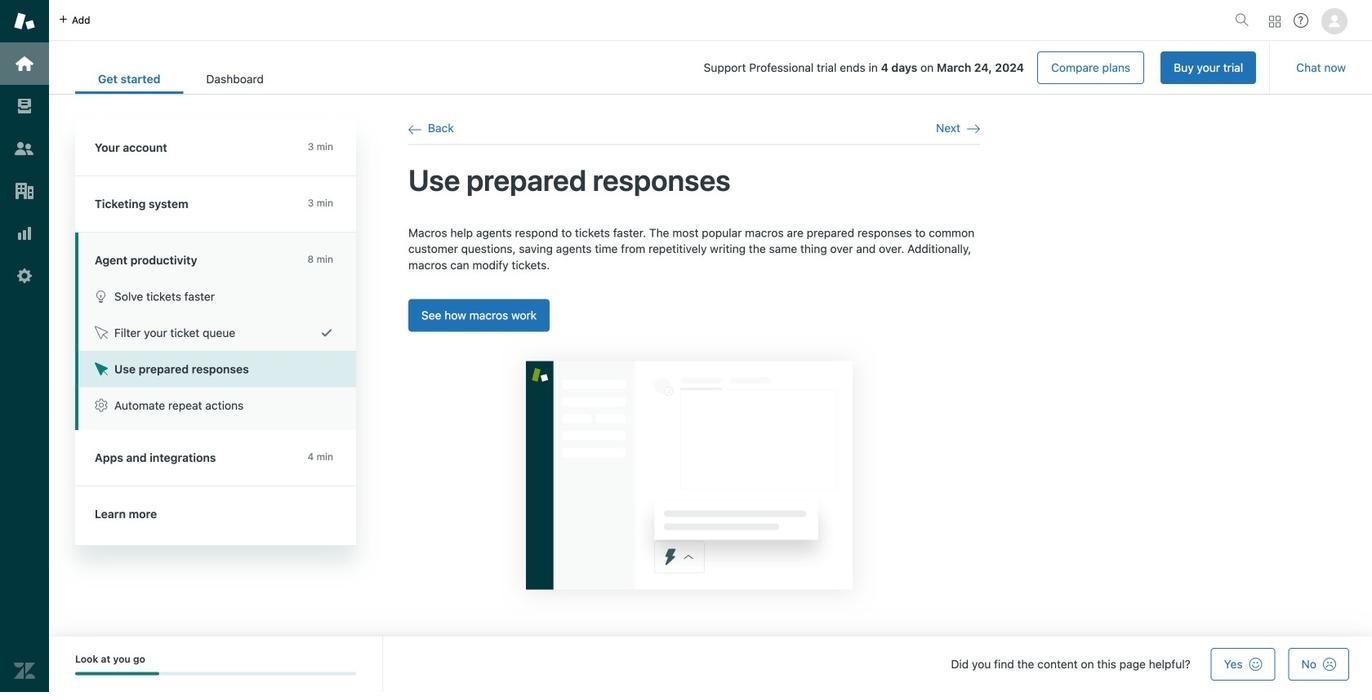Task type: describe. For each thing, give the bounding box(es) containing it.
main element
[[0, 0, 49, 693]]

zendesk products image
[[1269, 16, 1281, 27]]

admin image
[[14, 265, 35, 287]]

reporting image
[[14, 223, 35, 244]]

customers image
[[14, 138, 35, 159]]

zendesk image
[[14, 661, 35, 682]]

get help image
[[1294, 13, 1308, 28]]



Task type: locate. For each thing, give the bounding box(es) containing it.
heading
[[75, 120, 356, 176]]

March 24, 2024 text field
[[937, 61, 1024, 74]]

get started image
[[14, 53, 35, 74]]

tab
[[183, 64, 287, 94]]

tab list
[[75, 64, 287, 94]]

progress bar
[[75, 672, 356, 676]]

indicates location on zendesk screen where macros can be selected. image
[[501, 336, 878, 615]]

views image
[[14, 96, 35, 117]]

zendesk support image
[[14, 11, 35, 32]]

organizations image
[[14, 180, 35, 202]]



